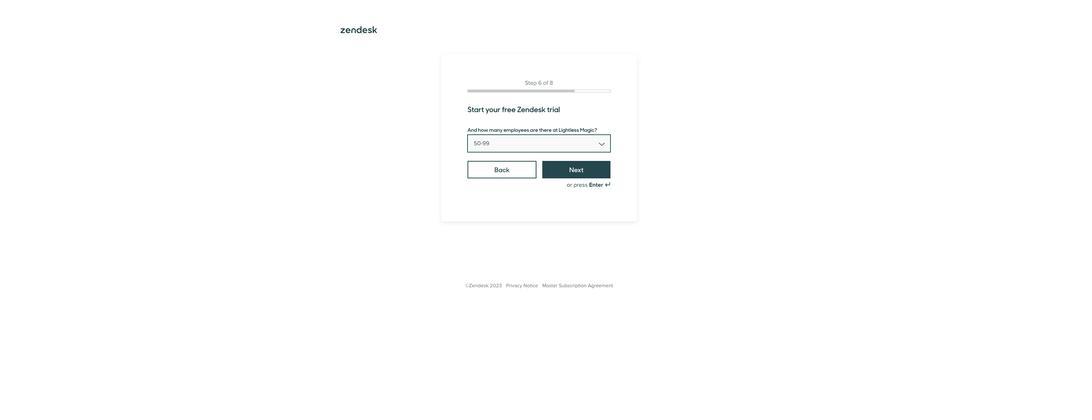 Task type: vqa. For each thing, say whether or not it's contained in the screenshot.
8
yes



Task type: describe. For each thing, give the bounding box(es) containing it.
there
[[539, 126, 552, 133]]

notice
[[523, 283, 538, 289]]

©zendesk 2023
[[465, 283, 502, 289]]

back
[[494, 165, 510, 174]]

next
[[569, 165, 584, 174]]

privacy notice
[[506, 283, 538, 289]]

zendesk
[[517, 104, 546, 115]]

trial
[[547, 104, 560, 115]]

privacy notice link
[[506, 283, 538, 289]]

lightless
[[559, 126, 579, 133]]

6
[[538, 80, 542, 87]]

back button
[[468, 161, 537, 179]]

privacy
[[506, 283, 522, 289]]

zendesk image
[[341, 26, 377, 33]]

at
[[553, 126, 558, 133]]

start your free zendesk trial
[[468, 104, 560, 115]]

start
[[468, 104, 484, 115]]

step 6 of 8
[[525, 80, 553, 87]]

enter
[[589, 182, 603, 189]]

8
[[550, 80, 553, 87]]

press
[[574, 182, 588, 189]]

are
[[530, 126, 538, 133]]

master subscription agreement link
[[542, 283, 613, 289]]

and how many employees are there at lightless magic ?
[[468, 126, 597, 133]]

master
[[542, 283, 558, 289]]

magic
[[580, 126, 594, 133]]

free
[[502, 104, 516, 115]]

or
[[567, 182, 572, 189]]



Task type: locate. For each thing, give the bounding box(es) containing it.
next button
[[542, 161, 611, 179]]

of
[[543, 80, 548, 87]]

2023
[[490, 283, 502, 289]]

step
[[525, 80, 537, 87]]

how
[[478, 126, 488, 133]]

your
[[485, 104, 500, 115]]

©zendesk 2023 link
[[465, 283, 502, 289]]

and
[[468, 126, 477, 133]]

master subscription agreement
[[542, 283, 613, 289]]

enter image
[[605, 182, 611, 188]]

?
[[594, 126, 597, 133]]

employees
[[504, 126, 529, 133]]

many
[[489, 126, 503, 133]]

©zendesk
[[465, 283, 489, 289]]

agreement
[[588, 283, 613, 289]]

subscription
[[559, 283, 587, 289]]

or press enter
[[567, 182, 603, 189]]



